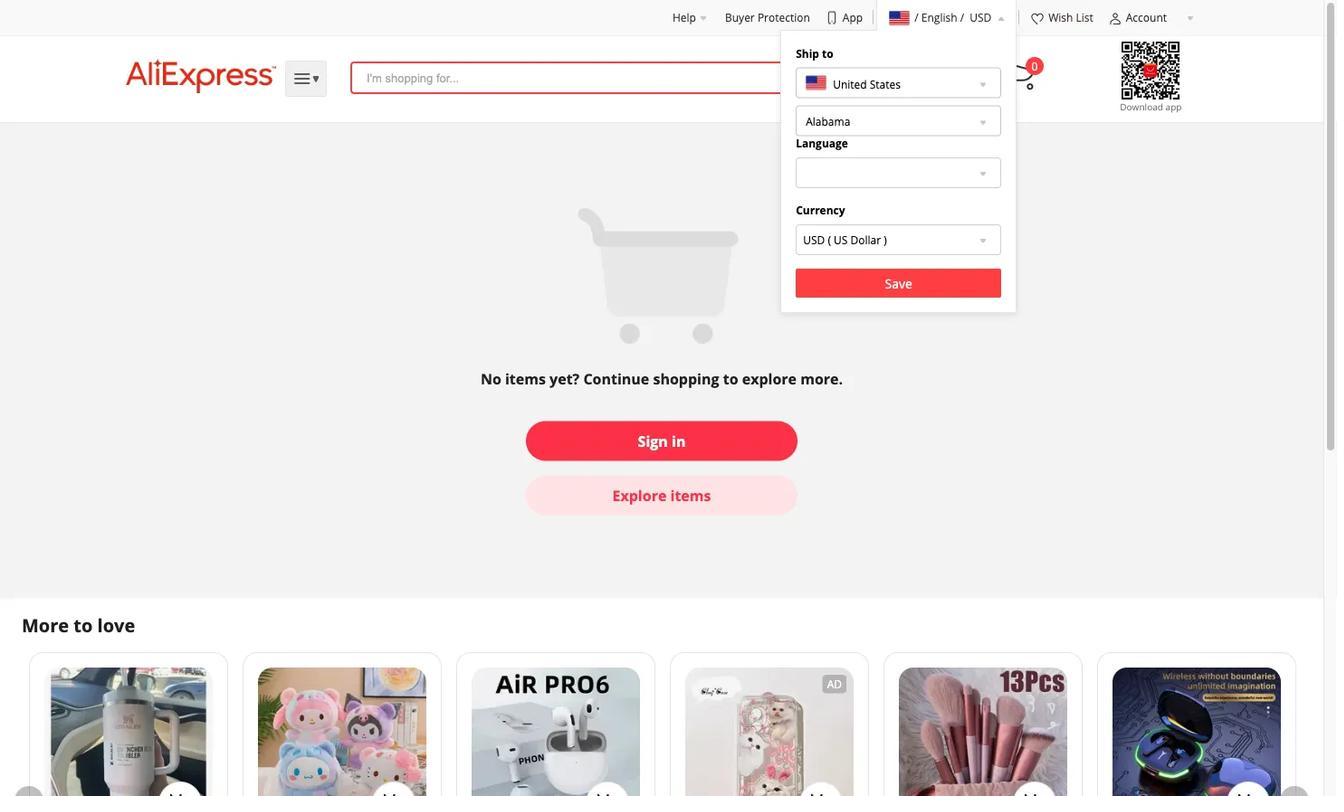 Task type: locate. For each thing, give the bounding box(es) containing it.
0 vertical spatial to
[[822, 46, 834, 61]]

)
[[884, 232, 887, 247]]

wish list
[[1049, 10, 1093, 25]]

language
[[796, 136, 848, 151]]

/ left english
[[915, 10, 919, 25]]

1 horizontal spatial items
[[670, 486, 711, 505]]

continue
[[583, 369, 649, 389]]

1 horizontal spatial usd
[[970, 10, 992, 25]]

more to love
[[22, 613, 135, 638]]

0 vertical spatial items
[[505, 369, 546, 389]]

alabama
[[806, 114, 850, 129]]

to for more to love
[[74, 613, 93, 638]]

sign in button
[[526, 421, 798, 461]]

to left love
[[74, 613, 93, 638]]

I'm shopping for... text field
[[367, 63, 970, 92]]

more
[[22, 613, 69, 638]]

items
[[505, 369, 546, 389], [670, 486, 711, 505]]

to left explore
[[723, 369, 738, 389]]

/ english / usd
[[915, 10, 992, 25]]

0 link
[[1006, 57, 1044, 91]]

size image
[[1030, 12, 1045, 26]]

explore items
[[612, 486, 711, 505]]

/ right english
[[960, 10, 964, 25]]

buyer protection
[[725, 10, 810, 25]]

items right no
[[505, 369, 546, 389]]

0 horizontal spatial to
[[74, 613, 93, 638]]

united states
[[833, 77, 901, 92]]

save button
[[796, 269, 1001, 298]]

states
[[870, 77, 901, 92]]

to right ship
[[822, 46, 834, 61]]

wish
[[1049, 10, 1073, 25]]

usd ( us dollar )
[[803, 232, 887, 247]]

1 vertical spatial usd
[[803, 232, 825, 247]]

to
[[822, 46, 834, 61], [723, 369, 738, 389], [74, 613, 93, 638]]

usd
[[970, 10, 992, 25], [803, 232, 825, 247]]

love
[[97, 613, 135, 638]]

2 vertical spatial to
[[74, 613, 93, 638]]

usd ( us dollar ) link
[[803, 225, 887, 254]]

app
[[843, 10, 863, 25]]

usd right english
[[970, 10, 992, 25]]

account link
[[1108, 10, 1194, 26]]

0 horizontal spatial /
[[915, 10, 919, 25]]

usd left (
[[803, 232, 825, 247]]

/
[[915, 10, 919, 25], [960, 10, 964, 25]]

2 horizontal spatial to
[[822, 46, 834, 61]]

buyer protection link
[[725, 10, 810, 25]]

yet?
[[550, 369, 580, 389]]

alabama link
[[796, 106, 1001, 136]]

1 horizontal spatial /
[[960, 10, 964, 25]]

1 vertical spatial to
[[723, 369, 738, 389]]

wish list link
[[1030, 10, 1093, 26]]

dollar
[[851, 232, 881, 247]]

1 vertical spatial items
[[670, 486, 711, 505]]

list
[[1076, 10, 1093, 25]]

explore
[[612, 486, 667, 505]]

ad link
[[670, 653, 869, 797]]

explore
[[742, 369, 797, 389]]

app link
[[825, 10, 863, 26]]

size image
[[1108, 12, 1122, 26]]

protection
[[758, 10, 810, 25]]

0 horizontal spatial items
[[505, 369, 546, 389]]

download app image
[[1096, 38, 1205, 114]]

more.
[[800, 369, 843, 389]]

items right explore
[[670, 486, 711, 505]]

1 horizontal spatial to
[[723, 369, 738, 389]]

ship to
[[796, 46, 834, 61]]

sign in
[[638, 431, 686, 451]]



Task type: describe. For each thing, give the bounding box(es) containing it.
sign
[[638, 431, 668, 451]]

1 / from the left
[[915, 10, 919, 25]]

united
[[833, 77, 867, 92]]

no items yet? continue shopping to explore more.
[[481, 369, 843, 389]]

ad
[[827, 677, 842, 692]]

0 vertical spatial usd
[[970, 10, 992, 25]]

to for ship to
[[822, 46, 834, 61]]

account
[[1126, 10, 1167, 25]]

no
[[481, 369, 501, 389]]

explore items link
[[526, 476, 798, 516]]

(
[[828, 232, 831, 247]]

save
[[885, 275, 912, 292]]

united states link
[[796, 68, 1001, 98]]

items for explore
[[670, 486, 711, 505]]

items for no
[[505, 369, 546, 389]]

us
[[834, 232, 848, 247]]

help
[[673, 10, 696, 25]]

buyer
[[725, 10, 755, 25]]

english
[[921, 10, 957, 25]]

2 / from the left
[[960, 10, 964, 25]]

0
[[1032, 58, 1038, 73]]

ship
[[796, 46, 819, 61]]

in
[[672, 431, 686, 451]]

shopping
[[653, 369, 719, 389]]

currency
[[796, 203, 845, 217]]

0 horizontal spatial usd
[[803, 232, 825, 247]]



Task type: vqa. For each thing, say whether or not it's contained in the screenshot.
Help
yes



